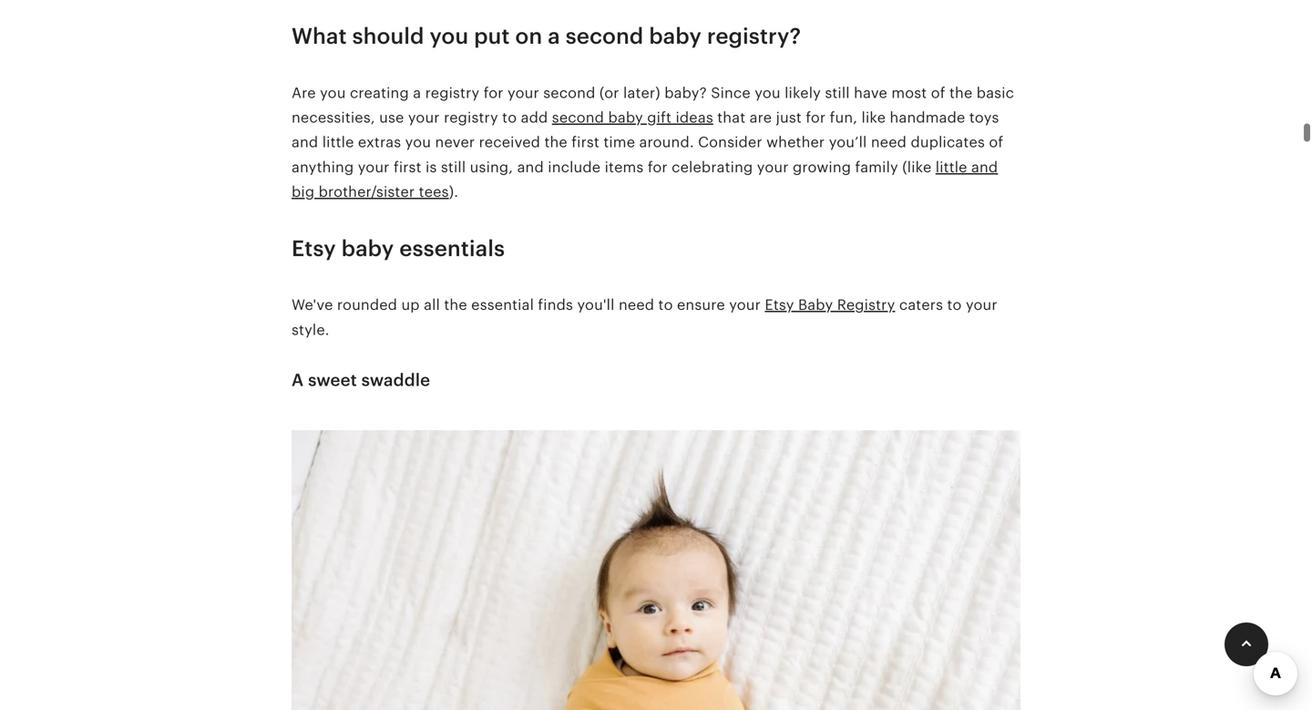 Task type: locate. For each thing, give the bounding box(es) containing it.
1 horizontal spatial need
[[871, 134, 907, 151]]

0 horizontal spatial still
[[441, 159, 466, 175]]

0 vertical spatial for
[[484, 85, 504, 101]]

you'll
[[577, 297, 615, 313]]

still
[[825, 85, 850, 101], [441, 159, 466, 175]]

and down received
[[517, 159, 544, 175]]

2 horizontal spatial baby
[[649, 24, 702, 49]]

0 vertical spatial registry
[[425, 85, 480, 101]]

never
[[435, 134, 475, 151]]

for
[[484, 85, 504, 101], [806, 109, 826, 126], [648, 159, 668, 175]]

fun,
[[830, 109, 858, 126]]

for up received
[[484, 85, 504, 101]]

baby
[[649, 24, 702, 49], [608, 109, 643, 126], [342, 236, 394, 261]]

0 vertical spatial still
[[825, 85, 850, 101]]

need inside that are just for fun, like handmade toys and little extras you never received the first time around. consider whether you'll need duplicates of anything your first is still using, and include items for celebrating your growing family (like
[[871, 134, 907, 151]]

that
[[718, 109, 746, 126]]

second down (or
[[552, 109, 604, 126]]

0 horizontal spatial of
[[931, 85, 946, 101]]

on
[[515, 24, 543, 49]]

1 vertical spatial of
[[989, 134, 1004, 151]]

the up include
[[545, 134, 568, 151]]

1 horizontal spatial and
[[517, 159, 544, 175]]

that are just for fun, like handmade toys and little extras you never received the first time around. consider whether you'll need duplicates of anything your first is still using, and include items for celebrating your growing family (like
[[292, 109, 1004, 175]]

0 horizontal spatial for
[[484, 85, 504, 101]]

).
[[449, 184, 459, 200]]

second baby gift ideas
[[552, 109, 714, 126]]

big
[[292, 184, 315, 200]]

1 horizontal spatial for
[[648, 159, 668, 175]]

little inside little and big brother/sister tees
[[936, 159, 968, 175]]

(like
[[903, 159, 932, 175]]

sweet
[[308, 370, 357, 390]]

still right is
[[441, 159, 466, 175]]

need up family
[[871, 134, 907, 151]]

you up are
[[755, 85, 781, 101]]

gift
[[647, 109, 672, 126]]

your down extras
[[358, 159, 390, 175]]

to up received
[[502, 109, 517, 126]]

0 horizontal spatial little
[[322, 134, 354, 151]]

1 vertical spatial a
[[413, 85, 421, 101]]

0 vertical spatial of
[[931, 85, 946, 101]]

to inside are you creating a registry for your second (or later) baby? since you likely still have most of the basic necessities, use your registry to add
[[502, 109, 517, 126]]

2 vertical spatial for
[[648, 159, 668, 175]]

2 vertical spatial the
[[444, 297, 467, 313]]

rounded
[[337, 297, 397, 313]]

ideas
[[676, 109, 714, 126]]

1 horizontal spatial baby
[[608, 109, 643, 126]]

a right the creating
[[413, 85, 421, 101]]

a
[[548, 24, 560, 49], [413, 85, 421, 101]]

1 vertical spatial for
[[806, 109, 826, 126]]

still up fun,
[[825, 85, 850, 101]]

second left (or
[[543, 85, 596, 101]]

of inside that are just for fun, like handmade toys and little extras you never received the first time around. consider whether you'll need duplicates of anything your first is still using, and include items for celebrating your growing family (like
[[989, 134, 1004, 151]]

0 horizontal spatial need
[[619, 297, 655, 313]]

0 vertical spatial first
[[572, 134, 600, 151]]

1 vertical spatial baby
[[608, 109, 643, 126]]

creating
[[350, 85, 409, 101]]

of down the toys
[[989, 134, 1004, 151]]

0 horizontal spatial baby
[[342, 236, 394, 261]]

second
[[566, 24, 644, 49], [543, 85, 596, 101], [552, 109, 604, 126]]

1 horizontal spatial the
[[545, 134, 568, 151]]

all
[[424, 297, 440, 313]]

1 vertical spatial second
[[543, 85, 596, 101]]

2 horizontal spatial the
[[950, 85, 973, 101]]

0 vertical spatial etsy
[[292, 236, 336, 261]]

toys
[[970, 109, 999, 126]]

1 horizontal spatial still
[[825, 85, 850, 101]]

put
[[474, 24, 510, 49]]

to right caters
[[947, 297, 962, 313]]

0 vertical spatial need
[[871, 134, 907, 151]]

etsy left baby
[[765, 297, 794, 313]]

to left ensure
[[659, 297, 673, 313]]

1 vertical spatial the
[[545, 134, 568, 151]]

the up the toys
[[950, 85, 973, 101]]

most
[[892, 85, 927, 101]]

the
[[950, 85, 973, 101], [545, 134, 568, 151], [444, 297, 467, 313]]

what should you put on a second baby registry?
[[292, 24, 801, 49]]

0 horizontal spatial first
[[394, 159, 422, 175]]

your up add
[[508, 85, 539, 101]]

0 horizontal spatial and
[[292, 134, 318, 151]]

need
[[871, 134, 907, 151], [619, 297, 655, 313]]

your right ensure
[[729, 297, 761, 313]]

baby up baby?
[[649, 24, 702, 49]]

you inside that are just for fun, like handmade toys and little extras you never received the first time around. consider whether you'll need duplicates of anything your first is still using, and include items for celebrating your growing family (like
[[405, 134, 431, 151]]

etsy
[[292, 236, 336, 261], [765, 297, 794, 313]]

first left is
[[394, 159, 422, 175]]

your
[[508, 85, 539, 101], [408, 109, 440, 126], [358, 159, 390, 175], [757, 159, 789, 175], [729, 297, 761, 313], [966, 297, 998, 313]]

for right just
[[806, 109, 826, 126]]

whether
[[767, 134, 825, 151]]

etsy up the we've at the left of the page
[[292, 236, 336, 261]]

registry
[[425, 85, 480, 101], [444, 109, 498, 126]]

are you creating a registry for your second (or later) baby? since you likely still have most of the basic necessities, use your registry to add
[[292, 85, 1015, 126]]

you
[[430, 24, 469, 49], [320, 85, 346, 101], [755, 85, 781, 101], [405, 134, 431, 151]]

2 horizontal spatial for
[[806, 109, 826, 126]]

for inside are you creating a registry for your second (or later) baby? since you likely still have most of the basic necessities, use your registry to add
[[484, 85, 504, 101]]

1 vertical spatial etsy
[[765, 297, 794, 313]]

2 vertical spatial baby
[[342, 236, 394, 261]]

of inside are you creating a registry for your second (or later) baby? since you likely still have most of the basic necessities, use your registry to add
[[931, 85, 946, 101]]

your right use
[[408, 109, 440, 126]]

first up include
[[572, 134, 600, 151]]

little
[[322, 134, 354, 151], [936, 159, 968, 175]]

etsy baby registry link
[[765, 297, 895, 313]]

need right you'll on the left top
[[619, 297, 655, 313]]

0 horizontal spatial a
[[413, 85, 421, 101]]

we've rounded up all the essential finds you'll need to ensure your etsy baby registry
[[292, 297, 895, 313]]

second inside are you creating a registry for your second (or later) baby? since you likely still have most of the basic necessities, use your registry to add
[[543, 85, 596, 101]]

1 vertical spatial little
[[936, 159, 968, 175]]

little down duplicates
[[936, 159, 968, 175]]

0 vertical spatial baby
[[649, 24, 702, 49]]

you left put
[[430, 24, 469, 49]]

necessities,
[[292, 109, 375, 126]]

extras
[[358, 134, 401, 151]]

baby down brother/sister
[[342, 236, 394, 261]]

up
[[401, 297, 420, 313]]

you up is
[[405, 134, 431, 151]]

and up anything
[[292, 134, 318, 151]]

0 horizontal spatial to
[[502, 109, 517, 126]]

1 horizontal spatial etsy
[[765, 297, 794, 313]]

use
[[379, 109, 404, 126]]

1 horizontal spatial a
[[548, 24, 560, 49]]

a right on
[[548, 24, 560, 49]]

family
[[855, 159, 899, 175]]

(or
[[600, 85, 619, 101]]

for down the around.
[[648, 159, 668, 175]]

your right caters
[[966, 297, 998, 313]]

and inside little and big brother/sister tees
[[972, 159, 998, 175]]

since
[[711, 85, 751, 101]]

1 horizontal spatial of
[[989, 134, 1004, 151]]

and down duplicates
[[972, 159, 998, 175]]

1 vertical spatial still
[[441, 159, 466, 175]]

growing
[[793, 159, 851, 175]]

likely
[[785, 85, 821, 101]]

anything
[[292, 159, 354, 175]]

your inside 'caters to your style.'
[[966, 297, 998, 313]]

1 horizontal spatial little
[[936, 159, 968, 175]]

and
[[292, 134, 318, 151], [517, 159, 544, 175], [972, 159, 998, 175]]

baby up time
[[608, 109, 643, 126]]

2 horizontal spatial and
[[972, 159, 998, 175]]

the inside that are just for fun, like handmade toys and little extras you never received the first time around. consider whether you'll need duplicates of anything your first is still using, and include items for celebrating your growing family (like
[[545, 134, 568, 151]]

first
[[572, 134, 600, 151], [394, 159, 422, 175]]

0 vertical spatial little
[[322, 134, 354, 151]]

using,
[[470, 159, 513, 175]]

the right all
[[444, 297, 467, 313]]

0 vertical spatial the
[[950, 85, 973, 101]]

celebrating
[[672, 159, 753, 175]]

you up necessities,
[[320, 85, 346, 101]]

registry?
[[707, 24, 801, 49]]

2 horizontal spatial to
[[947, 297, 962, 313]]

to
[[502, 109, 517, 126], [659, 297, 673, 313], [947, 297, 962, 313]]

of
[[931, 85, 946, 101], [989, 134, 1004, 151]]

just
[[776, 109, 802, 126]]

second up (or
[[566, 24, 644, 49]]

swaddle
[[361, 370, 430, 390]]

little and big brother/sister tees link
[[292, 159, 998, 200]]

what
[[292, 24, 347, 49]]

of up 'handmade'
[[931, 85, 946, 101]]

handmade
[[890, 109, 966, 126]]

little down necessities,
[[322, 134, 354, 151]]



Task type: vqa. For each thing, say whether or not it's contained in the screenshot.
We
no



Task type: describe. For each thing, give the bounding box(es) containing it.
a sweet swaddle
[[292, 370, 430, 390]]

duplicates
[[911, 134, 985, 151]]

caters to your style.
[[292, 297, 998, 338]]

brother/sister
[[319, 184, 415, 200]]

still inside that are just for fun, like handmade toys and little extras you never received the first time around. consider whether you'll need duplicates of anything your first is still using, and include items for celebrating your growing family (like
[[441, 159, 466, 175]]

1 horizontal spatial to
[[659, 297, 673, 313]]

should
[[352, 24, 424, 49]]

consider
[[698, 134, 763, 151]]

later)
[[623, 85, 661, 101]]

a inside are you creating a registry for your second (or later) baby? since you likely still have most of the basic necessities, use your registry to add
[[413, 85, 421, 101]]

little and big brother/sister tees
[[292, 159, 998, 200]]

style.
[[292, 322, 330, 338]]

1 vertical spatial registry
[[444, 109, 498, 126]]

your down whether
[[757, 159, 789, 175]]

ensure
[[677, 297, 725, 313]]

registry
[[837, 297, 895, 313]]

a
[[292, 370, 304, 390]]

is
[[426, 159, 437, 175]]

time
[[604, 134, 635, 151]]

like
[[862, 109, 886, 126]]

still inside are you creating a registry for your second (or later) baby? since you likely still have most of the basic necessities, use your registry to add
[[825, 85, 850, 101]]

baby?
[[665, 85, 707, 101]]

tees
[[419, 184, 449, 200]]

items
[[605, 159, 644, 175]]

include
[[548, 159, 601, 175]]

received
[[479, 134, 541, 151]]

are
[[750, 109, 772, 126]]

caters
[[899, 297, 943, 313]]

baby
[[798, 297, 833, 313]]

around.
[[639, 134, 694, 151]]

0 vertical spatial a
[[548, 24, 560, 49]]

second baby gift ideas link
[[552, 109, 714, 126]]

have
[[854, 85, 888, 101]]

to inside 'caters to your style.'
[[947, 297, 962, 313]]

essential
[[471, 297, 534, 313]]

are
[[292, 85, 316, 101]]

etsy baby essentials
[[292, 236, 505, 261]]

baby for gift
[[608, 109, 643, 126]]

finds
[[538, 297, 573, 313]]

1 vertical spatial need
[[619, 297, 655, 313]]

essentials
[[400, 236, 505, 261]]

add
[[521, 109, 548, 126]]

0 horizontal spatial the
[[444, 297, 467, 313]]

1 horizontal spatial first
[[572, 134, 600, 151]]

little inside that are just for fun, like handmade toys and little extras you never received the first time around. consider whether you'll need duplicates of anything your first is still using, and include items for celebrating your growing family (like
[[322, 134, 354, 151]]

2 vertical spatial second
[[552, 109, 604, 126]]

baby for essentials
[[342, 236, 394, 261]]

we've
[[292, 297, 333, 313]]

0 vertical spatial second
[[566, 24, 644, 49]]

1 vertical spatial first
[[394, 159, 422, 175]]

basic
[[977, 85, 1015, 101]]

the inside are you creating a registry for your second (or later) baby? since you likely still have most of the basic necessities, use your registry to add
[[950, 85, 973, 101]]

you'll
[[829, 134, 867, 151]]

0 horizontal spatial etsy
[[292, 236, 336, 261]]



